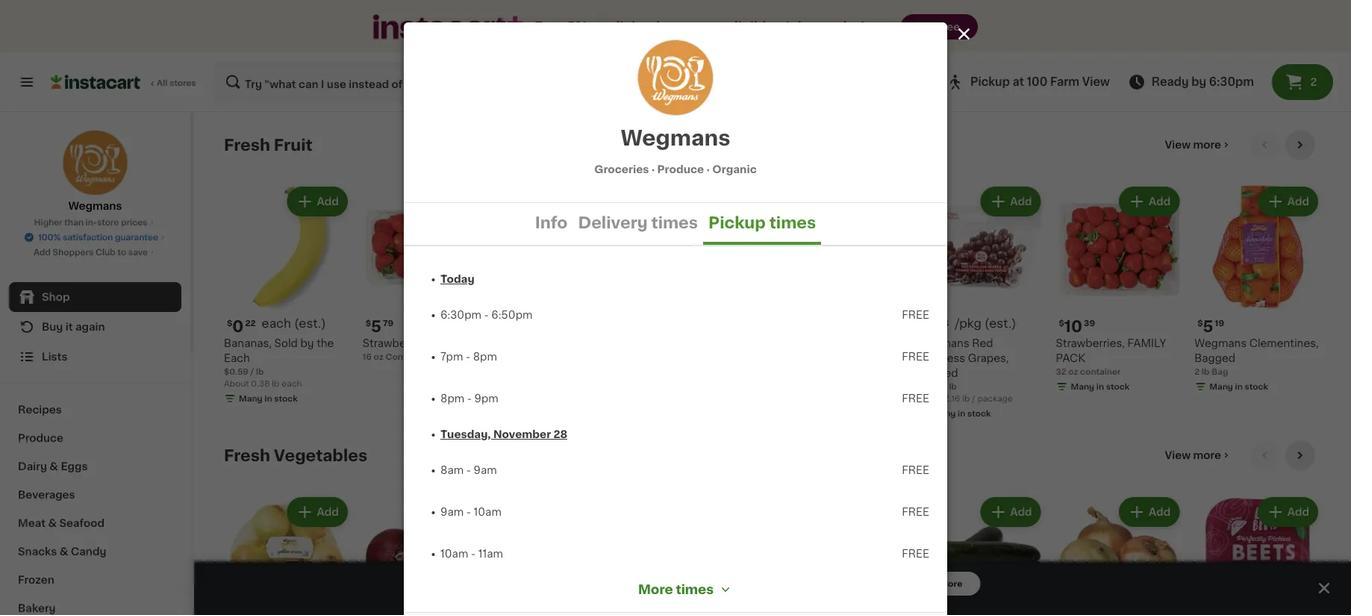 Task type: vqa. For each thing, say whether or not it's contained in the screenshot.
the leftmost 10 OZ
no



Task type: locate. For each thing, give the bounding box(es) containing it.
2 view more from the top
[[1165, 450, 1222, 461]]

1 horizontal spatial many in stock
[[1071, 382, 1130, 391]]

9am down "8am"
[[441, 507, 464, 517]]

6:30pm
[[1209, 77, 1254, 87], [441, 310, 482, 320]]

- for 8pm
[[467, 394, 472, 404]]

1 vertical spatial view
[[1165, 140, 1191, 150]]

2 vertical spatial view
[[1165, 450, 1191, 461]]

candy
[[71, 547, 106, 557]]

- left 9pm
[[467, 394, 472, 404]]

stock inside wegmans red seedless grapes, bagged $2.89 / lb about 2.16 lb / package many in stock
[[968, 409, 991, 418]]

wegmans up seedless
[[917, 338, 970, 349]]

lb right 0.38
[[272, 380, 280, 388]]

1 horizontal spatial about
[[917, 394, 943, 403]]

each right 74
[[535, 317, 564, 329]]

0 vertical spatial /
[[251, 368, 254, 376]]

more
[[940, 580, 963, 588], [638, 583, 673, 596]]

organic
[[713, 164, 757, 174], [501, 338, 543, 349]]

- down 8am - 9am
[[466, 507, 471, 517]]

1 (est.) from the left
[[294, 317, 326, 329]]

9am - 10am
[[441, 507, 502, 517]]

0 vertical spatial view more
[[1165, 140, 1222, 150]]

product group containing 0
[[224, 184, 351, 408]]

many in stock
[[1071, 382, 1130, 391], [1210, 382, 1269, 391], [239, 394, 298, 403]]

add shoppers club to save link
[[34, 246, 157, 258]]

& left candy
[[60, 547, 68, 557]]

8pm left 9pm
[[441, 394, 465, 404]]

in down 2.16
[[958, 409, 966, 418]]

bagged
[[1195, 353, 1236, 363], [917, 368, 958, 378]]

(est.) up red
[[985, 317, 1017, 329]]

more inside 'button'
[[940, 580, 963, 588]]

- for 10am
[[471, 549, 476, 559]]

0 horizontal spatial many in stock
[[239, 394, 298, 403]]

$ inside $ 10 39
[[1059, 319, 1065, 327]]

0 vertical spatial view more button
[[1159, 130, 1238, 160]]

get
[[547, 578, 572, 590]]

bakery link
[[9, 594, 181, 615]]

3 (est.) from the left
[[985, 317, 1017, 329]]

delivery
[[578, 215, 648, 230]]

1 vertical spatial by
[[301, 338, 314, 349]]

1 fresh from the top
[[224, 137, 270, 153]]

0 horizontal spatial /
[[251, 368, 254, 376]]

more for more
[[940, 580, 963, 588]]

/ up 2.16
[[944, 382, 947, 391]]

0 horizontal spatial 6:30pm
[[441, 310, 482, 320]]

many in stock down container
[[1071, 382, 1130, 391]]

- right 7pm
[[466, 352, 470, 362]]

/ left package at the right bottom
[[972, 394, 976, 403]]

1 vertical spatial about
[[917, 394, 943, 403]]

more button
[[922, 572, 981, 596]]

(est.) up organic bananas, bunch
[[567, 317, 599, 329]]

10am - 11am
[[441, 549, 503, 559]]

$ left 22
[[227, 319, 232, 327]]

0.38
[[251, 380, 270, 388]]

stock down package at the right bottom
[[968, 409, 991, 418]]

1 horizontal spatial 9am
[[474, 465, 497, 476]]

1 vertical spatial /
[[944, 382, 947, 391]]

0 horizontal spatial produce
[[18, 433, 63, 444]]

many in stock down 0.38
[[239, 394, 298, 403]]

1 horizontal spatial organic
[[713, 164, 757, 174]]

0 horizontal spatial wegmans logo image
[[62, 130, 128, 196]]

add shoppers club to save
[[34, 248, 148, 256]]

$ inside $ 5 19
[[1198, 319, 1203, 327]]

3 $ from the left
[[504, 319, 510, 327]]

wegmans
[[621, 128, 731, 148], [68, 201, 122, 211], [917, 338, 970, 349], [1195, 338, 1247, 349]]

about down $0.59
[[224, 380, 249, 388]]

& for snacks
[[60, 547, 68, 557]]

bag
[[1212, 368, 1229, 376]]

2 (est.) from the left
[[567, 317, 599, 329]]

0 horizontal spatial bananas,
[[224, 338, 272, 349]]

32
[[1056, 368, 1067, 376]]

& for meat
[[48, 518, 57, 529]]

stock down container
[[1106, 382, 1130, 391]]

shop
[[42, 292, 70, 302]]

higher
[[34, 218, 63, 227]]

8pm left bunch
[[473, 352, 497, 362]]

$ left "24"
[[920, 319, 926, 327]]

1 horizontal spatial bagged
[[1195, 353, 1236, 363]]

item carousel region containing fresh fruit
[[224, 130, 1322, 428]]

fresh fruit
[[224, 137, 313, 153]]

/ inside bananas, sold by the each $0.59 / lb about 0.38 lb each
[[251, 368, 254, 376]]

fresh for fresh vegetables
[[224, 447, 270, 463]]

buy it again
[[42, 322, 105, 332]]

oz right 16
[[374, 353, 384, 361]]

& right meat
[[48, 518, 57, 529]]

produce link
[[9, 424, 181, 452]]

wegmans logo image
[[638, 40, 713, 115], [62, 130, 128, 196]]

$ for $ 10 39
[[1059, 319, 1065, 327]]

fresh down 0.38
[[224, 447, 270, 463]]

100% satisfaction guarantee
[[38, 233, 158, 242]]

/ up 0.38
[[251, 368, 254, 376]]

save
[[128, 248, 148, 256]]

eggs
[[61, 461, 88, 472]]

free for get
[[575, 578, 602, 590]]

- left 6:50pm
[[484, 310, 489, 320]]

1 horizontal spatial /
[[944, 382, 947, 391]]

6 free from the top
[[902, 549, 930, 559]]

2 horizontal spatial many in stock
[[1210, 382, 1269, 391]]

on right back
[[667, 21, 684, 33]]

ready by 6:30pm link
[[1128, 73, 1254, 91]]

free right get
[[575, 578, 602, 590]]

5 free from the top
[[902, 507, 930, 517]]

times for more
[[676, 583, 714, 596]]

5 for wegmans clementines, bagged
[[1203, 318, 1214, 334]]

- for 6:30pm
[[484, 310, 489, 320]]

shoppers
[[53, 248, 94, 256]]

on left next
[[662, 578, 679, 590]]

lb left bag
[[1202, 368, 1210, 376]]

3 free from the top
[[902, 394, 930, 404]]

1 horizontal spatial pickup
[[971, 77, 1010, 87]]

1 vertical spatial 2
[[1195, 368, 1200, 376]]

$ left 79
[[366, 319, 371, 327]]

0 vertical spatial about
[[224, 380, 249, 388]]

product group
[[224, 184, 351, 408], [363, 184, 489, 363], [501, 184, 628, 390], [640, 184, 767, 381], [779, 184, 906, 369], [917, 184, 1044, 422], [1056, 184, 1183, 396], [1195, 184, 1322, 396], [224, 494, 351, 615], [363, 494, 489, 615], [779, 494, 906, 615], [917, 494, 1044, 615], [1056, 494, 1183, 615], [1195, 494, 1322, 615]]

dairy
[[18, 461, 47, 472]]

view more for vegetables
[[1165, 450, 1222, 461]]

wegmans logo image down earn 5% credit back on every eligible pickup order!
[[638, 40, 713, 115]]

2 5 from the left
[[1203, 318, 1214, 334]]

$ left 74
[[504, 319, 510, 327]]

None search field
[[214, 61, 704, 103]]

free for 11am
[[902, 549, 930, 559]]

6:30pm inside ready by 6:30pm link
[[1209, 77, 1254, 87]]

7pm - 8pm
[[441, 352, 497, 362]]

0 vertical spatial 2
[[1311, 77, 1317, 87]]

2 horizontal spatial (est.)
[[985, 317, 1017, 329]]

each
[[224, 353, 250, 363]]

$ left '19'
[[1198, 319, 1203, 327]]

2 item carousel region from the top
[[224, 440, 1322, 615]]

about for 6
[[917, 394, 943, 403]]

bagged up bag
[[1195, 353, 1236, 363]]

-
[[484, 310, 489, 320], [466, 352, 470, 362], [467, 394, 472, 404], [466, 465, 471, 476], [466, 507, 471, 517], [471, 549, 476, 559]]

5 left '19'
[[1203, 318, 1214, 334]]

$1.74 each (estimated) element
[[501, 316, 628, 336]]

each
[[262, 317, 291, 329], [535, 317, 564, 329], [282, 380, 302, 388]]

1 vertical spatial free
[[575, 578, 602, 590]]

0 horizontal spatial 8pm
[[441, 394, 465, 404]]

0 vertical spatial more
[[1194, 140, 1222, 150]]

seedless
[[917, 353, 966, 363]]

& left eggs
[[50, 461, 58, 472]]

5 left 79
[[371, 318, 382, 334]]

organic up bunch
[[501, 338, 543, 349]]

1 horizontal spatial 6:30pm
[[1209, 77, 1254, 87]]

1 vertical spatial view more
[[1165, 450, 1222, 461]]

more times 
[[638, 583, 732, 596]]

2 free from the top
[[902, 352, 930, 362]]

times for pickup
[[770, 215, 816, 230]]

about inside bananas, sold by the each $0.59 / lb about 0.38 lb each
[[224, 380, 249, 388]]

4 $ from the left
[[920, 319, 926, 327]]

higher than in-store prices link
[[34, 217, 156, 228]]

free for 10am
[[902, 507, 930, 517]]

$ inside $ 6 24
[[920, 319, 926, 327]]

1 horizontal spatial by
[[1192, 77, 1207, 87]]

produce down recipes
[[18, 433, 63, 444]]

10am up 11am
[[474, 507, 502, 517]]

16
[[363, 353, 372, 361]]

22
[[245, 319, 256, 327]]

fresh
[[224, 137, 270, 153], [224, 447, 270, 463]]

1 vertical spatial on
[[662, 578, 679, 590]]

2 horizontal spatial /
[[972, 394, 976, 403]]

pickup inside popup button
[[971, 77, 1010, 87]]

1 vertical spatial oz
[[1069, 368, 1079, 376]]

1 vertical spatial &
[[48, 518, 57, 529]]

more inside more times 
[[638, 583, 673, 596]]

1 item carousel region from the top
[[224, 130, 1322, 428]]

1 view more button from the top
[[1159, 130, 1238, 160]]

earn 5% credit back on every eligible pickup order!
[[535, 21, 865, 33]]

9am right "8am"
[[474, 465, 497, 476]]

& inside 'link'
[[60, 547, 68, 557]]

1 view more from the top
[[1165, 140, 1222, 150]]

view more button for fresh fruit
[[1159, 130, 1238, 160]]

wegmans down $ 5 19
[[1195, 338, 1247, 349]]

oz right 32
[[1069, 368, 1079, 376]]

0 horizontal spatial free
[[575, 578, 602, 590]]

$
[[227, 319, 232, 327], [366, 319, 371, 327], [504, 319, 510, 327], [920, 319, 926, 327], [1059, 319, 1065, 327], [1198, 319, 1203, 327]]

free for 6:50pm
[[902, 310, 930, 320]]

6:30pm - 6:50pm
[[441, 310, 533, 320]]

0 horizontal spatial ·
[[652, 164, 655, 174]]

club
[[96, 248, 115, 256]]

0 vertical spatial organic
[[713, 164, 757, 174]]

in down 0.38
[[265, 394, 272, 403]]

credit
[[590, 21, 629, 33]]

express icon image
[[373, 14, 523, 39]]

1 vertical spatial view more button
[[1159, 440, 1238, 470]]

package
[[978, 394, 1013, 403]]

bananas, down $1.74 each (estimated) element
[[546, 338, 594, 349]]

pickup
[[777, 21, 822, 33]]

2 $ from the left
[[366, 319, 371, 327]]

$6.24 per package (estimated) element
[[917, 316, 1044, 336]]

$ inside $ 5 79
[[366, 319, 371, 327]]

2 vertical spatial &
[[60, 547, 68, 557]]

(est.) inside $6.24 per package (estimated) element
[[985, 317, 1017, 329]]

in inside wegmans red seedless grapes, bagged $2.89 / lb about 2.16 lb / package many in stock
[[958, 409, 966, 418]]

1 horizontal spatial (est.)
[[567, 317, 599, 329]]

$ for $ 6 24
[[920, 319, 926, 327]]

(est.) up the
[[294, 317, 326, 329]]

1 vertical spatial item carousel region
[[224, 440, 1322, 615]]

1 vertical spatial 9am
[[441, 507, 464, 517]]

$ inside $ 0 22
[[227, 319, 232, 327]]

6:30pm down the today
[[441, 310, 482, 320]]

treatment tracker modal dialog
[[194, 562, 1351, 615]]

on
[[667, 21, 684, 33], [662, 578, 679, 590]]

0 vertical spatial 6:30pm
[[1209, 77, 1254, 87]]

wegmans up higher than in-store prices link
[[68, 201, 122, 211]]

0 horizontal spatial oz
[[374, 353, 384, 361]]

oz inside strawberries, family pack 32 oz container
[[1069, 368, 1079, 376]]

$ left 39
[[1059, 319, 1065, 327]]

1 horizontal spatial 8pm
[[473, 352, 497, 362]]

2 view more button from the top
[[1159, 440, 1238, 470]]

pickup for pickup times
[[709, 215, 766, 230]]

0 vertical spatial oz
[[374, 353, 384, 361]]

6:30pm right ready
[[1209, 77, 1254, 87]]

0 vertical spatial &
[[50, 461, 58, 472]]

2 more from the top
[[1194, 450, 1222, 461]]

- left 11am
[[471, 549, 476, 559]]

1 vertical spatial fresh
[[224, 447, 270, 463]]

79
[[383, 319, 394, 327]]

produce right groceries
[[658, 164, 704, 174]]

item carousel region
[[224, 130, 1322, 428], [224, 440, 1322, 615]]

organic inside organic bananas, bunch
[[501, 338, 543, 349]]

instacart logo image
[[51, 73, 140, 91]]

bagged down seedless
[[917, 368, 958, 378]]

8pm
[[473, 352, 497, 362], [441, 394, 465, 404]]

free right try
[[938, 22, 960, 32]]

product group containing 6
[[917, 184, 1044, 422]]

stock
[[1106, 382, 1130, 391], [1245, 382, 1269, 391], [274, 394, 298, 403], [968, 409, 991, 418]]

10am left 11am
[[441, 549, 468, 559]]

- right "8am"
[[466, 465, 471, 476]]

times inside more times 
[[676, 583, 714, 596]]

0 vertical spatial 9am
[[474, 465, 497, 476]]

tab list
[[404, 203, 948, 245]]

0 vertical spatial by
[[1192, 77, 1207, 87]]

0 vertical spatial wegmans logo image
[[638, 40, 713, 115]]

(est.) inside "$0.22 each (estimated)" element
[[294, 317, 326, 329]]

1 horizontal spatial free
[[938, 22, 960, 32]]

1 horizontal spatial bananas,
[[546, 338, 594, 349]]

1 vertical spatial more
[[1194, 450, 1222, 461]]

2 bananas, from the left
[[546, 338, 594, 349]]

0 horizontal spatial 10am
[[441, 549, 468, 559]]

0 vertical spatial fresh
[[224, 137, 270, 153]]

fruit
[[274, 137, 313, 153]]

0 horizontal spatial 9am
[[441, 507, 464, 517]]

pickup
[[971, 77, 1010, 87], [709, 215, 766, 230]]

1 free from the top
[[902, 310, 930, 320]]

0 horizontal spatial 5
[[371, 318, 382, 334]]

1 horizontal spatial 5
[[1203, 318, 1214, 334]]

pickup times tab
[[703, 203, 821, 245]]

main content
[[194, 112, 1351, 615]]

0 horizontal spatial about
[[224, 380, 249, 388]]

about inside wegmans red seedless grapes, bagged $2.89 / lb about 2.16 lb / package many in stock
[[917, 394, 943, 403]]

1 horizontal spatial 2
[[1311, 77, 1317, 87]]

product group containing 1
[[501, 184, 628, 390]]

free for try
[[938, 22, 960, 32]]

$ 0 22
[[227, 318, 256, 334]]

1
[[510, 318, 517, 334]]

view more for fruit
[[1165, 140, 1222, 150]]

7pm
[[441, 352, 463, 362]]

strawberries 16 oz container
[[363, 338, 429, 361]]

0 horizontal spatial (est.)
[[294, 317, 326, 329]]

prices
[[121, 218, 147, 227]]

1 horizontal spatial ·
[[707, 164, 710, 174]]

frozen link
[[9, 566, 181, 594]]

tuesday, november 28
[[441, 429, 568, 440]]

1 5 from the left
[[371, 318, 382, 334]]

/pkg (est.)
[[955, 317, 1017, 329]]

each right 0.38
[[282, 380, 302, 388]]

0 vertical spatial view
[[1083, 77, 1110, 87]]

by right ready
[[1192, 77, 1207, 87]]

wegmans logo image up higher than in-store prices link
[[62, 130, 128, 196]]

each inside $ 1 74 each (est.)
[[535, 317, 564, 329]]

bananas, down $ 0 22 at the bottom left
[[224, 338, 272, 349]]

1 horizontal spatial more
[[940, 580, 963, 588]]

1 bananas, from the left
[[224, 338, 272, 349]]

0 vertical spatial item carousel region
[[224, 130, 1322, 428]]

1 vertical spatial bagged
[[917, 368, 958, 378]]

1 vertical spatial produce
[[18, 433, 63, 444]]

6 $ from the left
[[1198, 319, 1203, 327]]

on inside "treatment tracker modal" 'dialog'
[[662, 578, 679, 590]]

0 vertical spatial bagged
[[1195, 353, 1236, 363]]

2 vertical spatial /
[[972, 394, 976, 403]]

more
[[1194, 140, 1222, 150], [1194, 450, 1222, 461]]

$ inside $ 1 74 each (est.)
[[504, 319, 510, 327]]

many in stock down bag
[[1210, 382, 1269, 391]]

to
[[117, 248, 126, 256]]

1 horizontal spatial oz
[[1069, 368, 1079, 376]]

0 horizontal spatial organic
[[501, 338, 543, 349]]

many down 2.16
[[932, 409, 956, 418]]

free for 8pm
[[902, 352, 930, 362]]

1 vertical spatial pickup
[[709, 215, 766, 230]]

today
[[441, 274, 475, 284]]

0 horizontal spatial bagged
[[917, 368, 958, 378]]

many in stock for 5
[[1210, 382, 1269, 391]]

0 horizontal spatial pickup
[[709, 215, 766, 230]]

1 $ from the left
[[227, 319, 232, 327]]

0 vertical spatial free
[[938, 22, 960, 32]]

free inside "treatment tracker modal" 'dialog'
[[575, 578, 602, 590]]

10am
[[474, 507, 502, 517], [441, 549, 468, 559]]

0 horizontal spatial more
[[638, 583, 673, 596]]

many inside wegmans red seedless grapes, bagged $2.89 / lb about 2.16 lb / package many in stock
[[932, 409, 956, 418]]

pickup inside tab
[[709, 215, 766, 230]]

1 horizontal spatial 10am
[[474, 507, 502, 517]]

0 horizontal spatial by
[[301, 338, 314, 349]]

1 vertical spatial 10am
[[441, 549, 468, 559]]

each (est.)
[[262, 317, 326, 329]]

beverages link
[[9, 481, 181, 509]]

organic up pickup times on the right top of page
[[713, 164, 757, 174]]

1 horizontal spatial produce
[[658, 164, 704, 174]]

delivery times tab
[[573, 203, 703, 245]]

each up sold
[[262, 317, 291, 329]]

about down $2.89
[[917, 394, 943, 403]]

1 more from the top
[[1194, 140, 1222, 150]]

·
[[652, 164, 655, 174], [707, 164, 710, 174]]

grapes,
[[968, 353, 1009, 363]]

lb inside wegmans clementines, bagged 2 lb bag
[[1202, 368, 1210, 376]]

bananas,
[[224, 338, 272, 349], [546, 338, 594, 349]]

fresh left fruit
[[224, 137, 270, 153]]

ready by 6:30pm
[[1152, 77, 1254, 87]]

2 fresh from the top
[[224, 447, 270, 463]]

0 vertical spatial pickup
[[971, 77, 1010, 87]]

2
[[1311, 77, 1317, 87], [1195, 368, 1200, 376]]

0 horizontal spatial 2
[[1195, 368, 1200, 376]]

4 free from the top
[[902, 465, 930, 476]]

many
[[1071, 382, 1095, 391], [1210, 382, 1233, 391], [239, 394, 263, 403], [932, 409, 956, 418]]

5 $ from the left
[[1059, 319, 1065, 327]]

by left the
[[301, 338, 314, 349]]

container
[[1081, 368, 1121, 376]]

vegetables
[[274, 447, 367, 463]]

store
[[97, 218, 119, 227]]

1 vertical spatial organic
[[501, 338, 543, 349]]



Task type: describe. For each thing, give the bounding box(es) containing it.
24
[[938, 319, 949, 327]]

pickup times
[[709, 215, 816, 230]]

strawberries
[[363, 338, 429, 349]]

november
[[493, 429, 551, 440]]

/ for 0
[[251, 368, 254, 376]]

about for 0
[[224, 380, 249, 388]]

bunch
[[501, 353, 535, 363]]

get free delivery on next 3 orders
[[547, 578, 771, 590]]

$ 6 24
[[920, 318, 949, 334]]

bagged inside wegmans red seedless grapes, bagged $2.89 / lb about 2.16 lb / package many in stock
[[917, 368, 958, 378]]

$ for $ 0 22
[[227, 319, 232, 327]]

free for 9pm
[[902, 394, 930, 404]]

free for 9am
[[902, 465, 930, 476]]

meat & seafood
[[18, 518, 105, 529]]

shop link
[[9, 282, 181, 312]]

pickup at 100 farm view
[[971, 77, 1110, 87]]

$ 10 39
[[1059, 318, 1095, 334]]

39
[[1084, 319, 1095, 327]]

wegmans link
[[62, 130, 128, 214]]

$0.59
[[224, 368, 249, 376]]

meat & seafood link
[[9, 509, 181, 538]]

11am
[[478, 549, 503, 559]]

5 for strawberries
[[371, 318, 382, 334]]

snacks
[[18, 547, 57, 557]]

close modal image
[[955, 25, 974, 43]]

- for 9am
[[466, 507, 471, 517]]

satisfaction
[[63, 233, 113, 242]]

many down bag
[[1210, 382, 1233, 391]]

0 vertical spatial 10am
[[474, 507, 502, 517]]

1 vertical spatial 8pm
[[441, 394, 465, 404]]

$0.22 each (estimated) element
[[224, 316, 351, 336]]

at
[[1013, 77, 1024, 87]]

strawberries, family pack 32 oz container
[[1056, 338, 1167, 376]]

1 vertical spatial 6:30pm
[[441, 310, 482, 320]]

0 vertical spatial 8pm
[[473, 352, 497, 362]]

bagged inside wegmans clementines, bagged 2 lb bag
[[1195, 353, 1236, 363]]

sold
[[274, 338, 298, 349]]

item carousel region containing fresh vegetables
[[224, 440, 1322, 615]]

1 · from the left
[[652, 164, 655, 174]]

dairy & eggs
[[18, 461, 88, 472]]

stock down bananas, sold by the each $0.59 / lb about 0.38 lb each
[[274, 394, 298, 403]]

organic bananas, bunch
[[501, 338, 594, 363]]

6
[[926, 318, 937, 334]]

100%
[[38, 233, 61, 242]]

all stores
[[157, 79, 196, 87]]

wegmans inside wegmans clementines, bagged 2 lb bag
[[1195, 338, 1247, 349]]

recipes link
[[9, 396, 181, 424]]

5%
[[567, 21, 587, 33]]

wegmans inside wegmans red seedless grapes, bagged $2.89 / lb about 2.16 lb / package many in stock
[[917, 338, 970, 349]]

/pkg
[[955, 317, 982, 329]]

wegmans inside wegmans "link"
[[68, 201, 122, 211]]

(est.) for 0
[[294, 317, 326, 329]]

orders
[[727, 578, 771, 590]]

lb up 0.38
[[256, 368, 264, 376]]

many down container
[[1071, 382, 1095, 391]]

lists
[[42, 352, 68, 362]]

& for dairy
[[50, 461, 58, 472]]

8am
[[441, 465, 464, 476]]

more for fresh fruit
[[1194, 140, 1222, 150]]

$ 5 79
[[366, 318, 394, 334]]

(est.) for 6
[[985, 317, 1017, 329]]

0 vertical spatial on
[[667, 21, 684, 33]]

eligible
[[727, 21, 774, 33]]

wegmans clementines, bagged 2 lb bag
[[1195, 338, 1319, 376]]

lb up 2.16
[[949, 382, 957, 391]]

try
[[919, 22, 936, 32]]

$ 1 74 each (est.)
[[504, 317, 599, 334]]

each inside bananas, sold by the each $0.59 / lb about 0.38 lb each
[[282, 380, 302, 388]]

fresh for fresh fruit
[[224, 137, 270, 153]]

oz inside strawberries 16 oz container
[[374, 353, 384, 361]]

2 inside button
[[1311, 77, 1317, 87]]

in down wegmans clementines, bagged 2 lb bag
[[1235, 382, 1243, 391]]

by inside bananas, sold by the each $0.59 / lb about 0.38 lb each
[[301, 338, 314, 349]]

tuesday,
[[441, 429, 491, 440]]

container
[[386, 353, 428, 361]]

bananas, inside bananas, sold by the each $0.59 / lb about 0.38 lb each
[[224, 338, 272, 349]]

main content containing fresh fruit
[[194, 112, 1351, 615]]

dairy & eggs link
[[9, 452, 181, 481]]

higher than in-store prices
[[34, 218, 147, 227]]

6:50pm
[[492, 310, 533, 320]]

info tab
[[530, 203, 573, 245]]

view for fresh vegetables
[[1165, 450, 1191, 461]]

more for fresh vegetables
[[1194, 450, 1222, 461]]

many down 0.38
[[239, 394, 263, 403]]

$ for $ 5 79
[[366, 319, 371, 327]]

more for more times 
[[638, 583, 673, 596]]

8pm - 9pm
[[441, 394, 499, 404]]

/ for 6
[[944, 382, 947, 391]]

red
[[972, 338, 994, 349]]

in-
[[86, 218, 97, 227]]

$2.89
[[917, 382, 942, 391]]

again
[[75, 322, 105, 332]]

buy it again link
[[9, 312, 181, 342]]

$ 5 19
[[1198, 318, 1225, 334]]

try free
[[919, 22, 960, 32]]

all stores link
[[51, 61, 197, 103]]

next
[[682, 578, 713, 590]]

groceries
[[595, 164, 649, 174]]

wegmans red seedless grapes, bagged $2.89 / lb about 2.16 lb / package many in stock
[[917, 338, 1013, 418]]

product group containing 10
[[1056, 184, 1183, 396]]

1 vertical spatial wegmans logo image
[[62, 130, 128, 196]]

view for fresh fruit
[[1165, 140, 1191, 150]]

74
[[518, 319, 529, 327]]

2 button
[[1272, 64, 1334, 100]]

stock down wegmans clementines, bagged 2 lb bag
[[1245, 382, 1269, 391]]

- for 8am
[[466, 465, 471, 476]]

- for 7pm
[[466, 352, 470, 362]]

0 vertical spatial produce
[[658, 164, 704, 174]]

snacks & candy
[[18, 547, 106, 557]]

recipes
[[18, 405, 62, 415]]

$ for $ 5 19
[[1198, 319, 1203, 327]]

view more button for fresh vegetables
[[1159, 440, 1238, 470]]

many in stock for 10
[[1071, 382, 1130, 391]]

produce inside produce link
[[18, 433, 63, 444]]

pack
[[1056, 353, 1086, 363]]

$ for $ 1 74 each (est.)
[[504, 319, 510, 327]]

in down container
[[1097, 382, 1104, 391]]

delivery
[[605, 578, 659, 590]]

1 horizontal spatial wegmans logo image
[[638, 40, 713, 115]]

clementines,
[[1250, 338, 1319, 349]]

9pm
[[475, 394, 499, 404]]

bananas, sold by the each $0.59 / lb about 0.38 lb each
[[224, 338, 334, 388]]

family
[[1128, 338, 1167, 349]]

meat
[[18, 518, 46, 529]]

snacks & candy link
[[9, 538, 181, 566]]

bananas, inside organic bananas, bunch
[[546, 338, 594, 349]]

pickup for pickup at 100 farm view
[[971, 77, 1010, 87]]

lb right 2.16
[[963, 394, 970, 403]]

2.16
[[945, 394, 960, 403]]

buy
[[42, 322, 63, 332]]


[[720, 584, 732, 596]]

$0.69 element
[[779, 316, 906, 336]]

2 · from the left
[[707, 164, 710, 174]]

28
[[554, 429, 568, 440]]

times for delivery
[[651, 215, 698, 230]]

seafood
[[59, 518, 105, 529]]

tab list containing info
[[404, 203, 948, 245]]

2 inside wegmans clementines, bagged 2 lb bag
[[1195, 368, 1200, 376]]

wegmans up groceries · produce · organic
[[621, 128, 731, 148]]

guarantee
[[115, 233, 158, 242]]

info
[[535, 215, 568, 230]]

(est.) inside $ 1 74 each (est.)
[[567, 317, 599, 329]]

than
[[65, 218, 84, 227]]

100
[[1027, 77, 1048, 87]]



